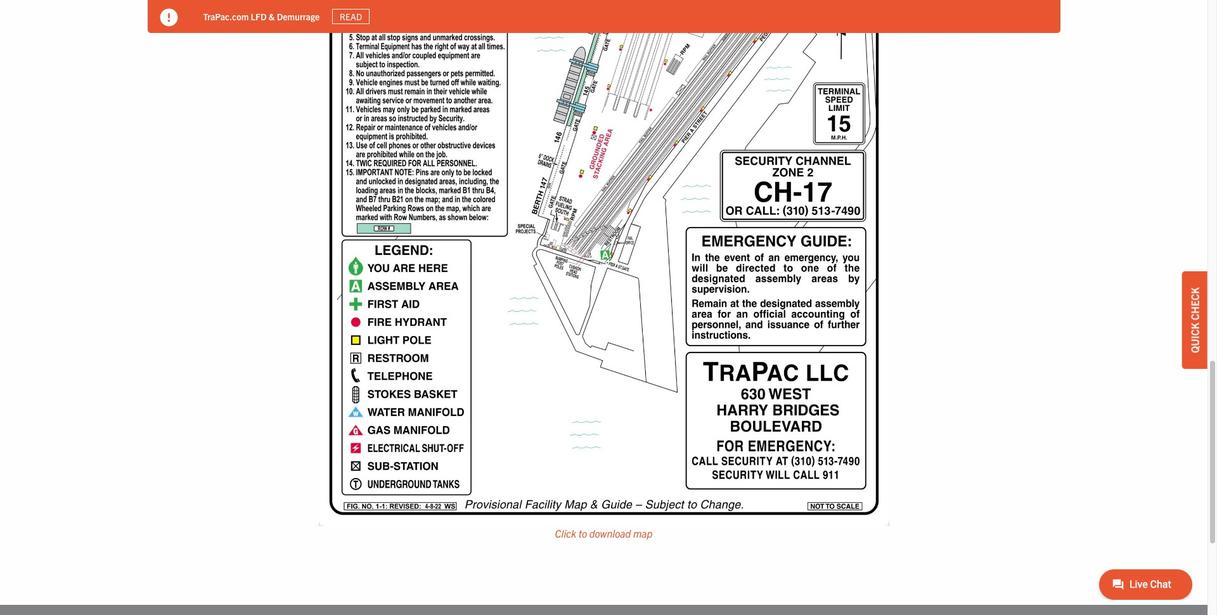 Task type: describe. For each thing, give the bounding box(es) containing it.
map
[[634, 527, 653, 539]]

read
[[340, 11, 362, 22]]

&
[[269, 11, 275, 22]]

download
[[590, 527, 631, 539]]

lfd
[[251, 11, 267, 22]]

quick check
[[1189, 287, 1202, 353]]

to
[[579, 527, 587, 539]]

check
[[1189, 287, 1202, 320]]

trapac.com lfd & demurrage
[[203, 11, 320, 22]]

trapac.com
[[203, 11, 249, 22]]



Task type: locate. For each thing, give the bounding box(es) containing it.
click to download map link
[[555, 527, 653, 539]]

footer
[[0, 605, 1208, 615]]

quick
[[1189, 323, 1202, 353]]

demurrage
[[277, 11, 320, 22]]

quick check link
[[1183, 272, 1208, 369]]

read link
[[333, 9, 370, 24]]

click
[[555, 527, 577, 539]]

solid image
[[160, 9, 178, 27]]

click to download map
[[555, 527, 653, 539]]



Task type: vqa. For each thing, say whether or not it's contained in the screenshot.
click to download map on the bottom
yes



